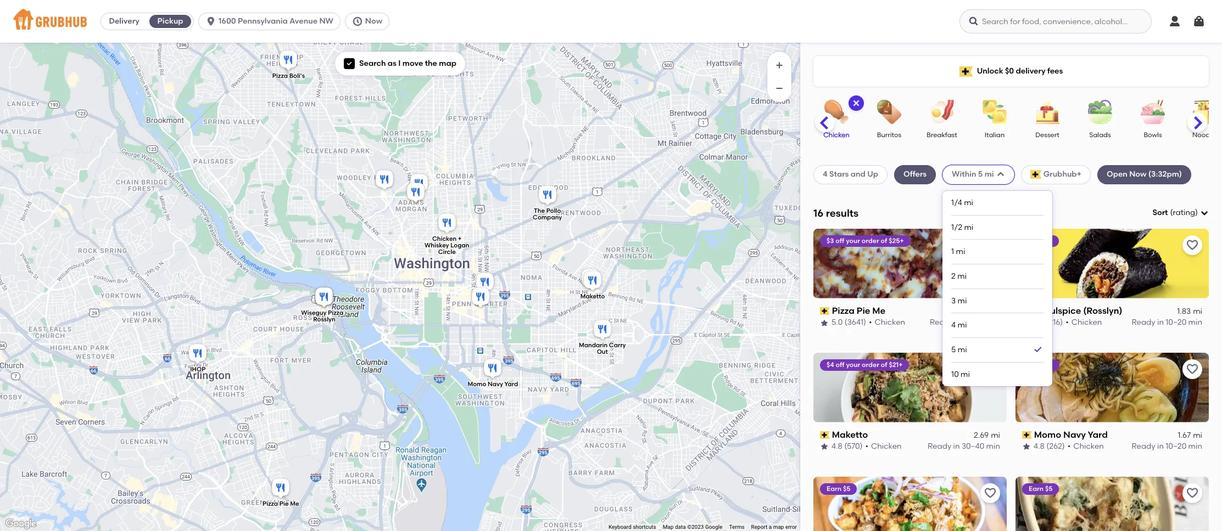 Task type: describe. For each thing, give the bounding box(es) containing it.
i
[[398, 59, 401, 68]]

earn $5 for chicken + whiskey logan circle logo
[[827, 485, 851, 493]]

wiseguy pizza - rosslyn
[[301, 310, 347, 324]]

subscription pass image for maketto
[[820, 432, 830, 439]]

order for maketto
[[862, 361, 879, 369]]

order for pizza pie me
[[862, 237, 879, 245]]

data
[[675, 525, 686, 531]]

stars
[[829, 170, 849, 179]]

pollo
[[546, 207, 561, 215]]

wiseguy
[[301, 310, 326, 317]]

(3641)
[[845, 318, 866, 328]]

mi for 5 mi
[[958, 345, 967, 354]]

ready for maketto
[[928, 442, 951, 452]]

mi for 3 mi
[[958, 296, 967, 305]]

delivery button
[[101, 13, 147, 30]]

report a map error
[[751, 525, 797, 531]]

$25+
[[889, 237, 904, 245]]

move
[[402, 59, 423, 68]]

map
[[663, 525, 674, 531]]

1 mi
[[951, 247, 965, 256]]

salads
[[1089, 131, 1111, 139]]

search
[[359, 59, 386, 68]]

pizza boli's
[[272, 72, 305, 80]]

mi for 2.69 mi
[[991, 431, 1000, 441]]

1600 pennsylvania avenue nw
[[219, 16, 333, 26]]

mi for 1 mi
[[956, 247, 965, 256]]

up
[[867, 170, 878, 179]]

shortcuts
[[633, 525, 656, 531]]

4 mi
[[951, 321, 967, 330]]

mandarin carry out
[[579, 342, 626, 356]]

$3 off your order of $25+
[[827, 237, 904, 245]]

report a map error link
[[751, 525, 797, 531]]

momo inside map region
[[467, 381, 486, 388]]

2 mi
[[951, 272, 967, 281]]

(216) • chicken
[[1046, 318, 1102, 328]]

of for maketto
[[881, 361, 887, 369]]

mandarin carry out image
[[591, 319, 613, 343]]

your for pizza pie me
[[846, 237, 860, 245]]

pizza boli's logo image
[[1016, 477, 1209, 532]]

min down 2.69 mi
[[986, 442, 1000, 452]]

5.0
[[832, 318, 843, 328]]

mi for 1/4 mi
[[964, 198, 973, 207]]

4.8 for momo navy yard
[[1034, 442, 1045, 452]]

pizza inside wiseguy pizza - rosslyn
[[328, 310, 343, 317]]

mandarin
[[579, 342, 607, 350]]

1.67
[[1178, 431, 1191, 441]]

• chicken for maketto
[[865, 442, 902, 452]]

(262)
[[1046, 442, 1065, 452]]

avenue
[[290, 16, 317, 26]]

4 for 4 stars and up
[[823, 170, 828, 179]]

earn $3
[[1029, 237, 1053, 245]]

carry
[[609, 342, 626, 350]]

seoulspice
[[1034, 306, 1081, 316]]

16 results
[[813, 207, 859, 219]]

mi right within
[[985, 170, 994, 179]]

1 horizontal spatial 5
[[978, 170, 983, 179]]

bowls
[[1144, 131, 1162, 139]]

$5 for the "pizza boli's logo"
[[1045, 485, 1053, 493]]

svg image inside field
[[1200, 209, 1209, 218]]

(rosslyn)
[[1083, 306, 1123, 316]]

4.8 (570)
[[832, 442, 863, 452]]

0 vertical spatial me
[[872, 306, 886, 316]]

terms link
[[729, 525, 745, 531]]

$21+
[[889, 361, 903, 369]]

1/4
[[951, 198, 962, 207]]

seoulspice (rosslyn) logo image
[[1016, 229, 1209, 299]]

mi for 1/2 mi
[[964, 223, 973, 232]]

4.8 (262)
[[1034, 442, 1065, 452]]

report
[[751, 525, 767, 531]]

maketto inside map region
[[580, 293, 605, 300]]

seoulspice (rosslyn) image
[[313, 286, 335, 310]]

mi for 1.83 mi
[[1193, 307, 1202, 316]]

ready in 10–20 min for seoulspice (rosslyn)
[[1132, 318, 1202, 328]]

pie inside map region
[[279, 501, 288, 508]]

mi for 4.21 mi
[[991, 307, 1000, 316]]

1 $3 from the left
[[827, 237, 834, 245]]

in for pizza pie me
[[955, 318, 962, 328]]

plus icon image
[[774, 60, 785, 71]]

subscription pass image for pizza pie me
[[820, 308, 830, 315]]

whiskey
[[424, 242, 449, 249]]

pizza pie me logo image
[[813, 229, 1007, 299]]

grubhub+
[[1044, 170, 1082, 179]]

minus icon image
[[774, 83, 785, 94]]

chicken image
[[817, 100, 856, 124]]

(
[[1170, 208, 1173, 218]]

min for navy
[[1188, 442, 1202, 452]]

map data ©2023 google
[[663, 525, 723, 531]]

$0
[[1005, 66, 1014, 76]]

earn for chicken + whiskey logan circle logo
[[827, 485, 842, 493]]

in for momo navy yard
[[1157, 442, 1164, 452]]

chicken inside "chicken + whiskey logan circle"
[[432, 236, 456, 243]]

check icon image
[[1033, 344, 1044, 355]]

off for maketto
[[836, 361, 845, 369]]

• for pizza pie me
[[869, 318, 872, 328]]

svg image inside 1600 pennsylvania avenue nw button
[[205, 16, 216, 27]]

spice 6 modern indian image
[[474, 271, 496, 296]]

3 mi
[[951, 296, 967, 305]]

• chicken for pizza pie me
[[869, 318, 905, 328]]

terms
[[729, 525, 745, 531]]

rating
[[1173, 208, 1195, 218]]

save this restaurant button for seoulspice (rosslyn)
[[1183, 236, 1202, 255]]

save this restaurant button for pizza pie me
[[980, 236, 1000, 255]]

company
[[533, 214, 562, 221]]

your for maketto
[[846, 361, 860, 369]]

pizza pie me image
[[269, 477, 291, 501]]

1600 pennsylvania avenue nw button
[[198, 13, 345, 30]]

-
[[345, 310, 347, 317]]

seoulspice image
[[469, 286, 491, 310]]

delivery
[[109, 16, 139, 26]]

chicken + whiskey logan circle
[[424, 236, 469, 256]]

momo navy yard image
[[481, 358, 503, 382]]

16
[[813, 207, 823, 219]]

the
[[425, 59, 437, 68]]

1 horizontal spatial momo navy yard
[[1034, 430, 1108, 440]]

2 vertical spatial save this restaurant image
[[984, 487, 997, 500]]

google
[[705, 525, 723, 531]]

seoulspice (rosslyn)
[[1034, 306, 1123, 316]]

in for seoulspice (rosslyn)
[[1157, 318, 1164, 328]]

error
[[785, 525, 797, 531]]

earn $8
[[1029, 361, 1053, 369]]

)
[[1195, 208, 1198, 218]]

ready in 10–20 min for momo navy yard
[[1132, 442, 1202, 452]]

5.0 (3641)
[[832, 318, 866, 328]]

2
[[951, 272, 956, 281]]

nw
[[319, 16, 333, 26]]

• for maketto
[[865, 442, 868, 452]]

3
[[951, 296, 956, 305]]

grubhub plus flag logo image for unlock $0 delivery fees
[[959, 66, 973, 77]]

none field containing sort
[[1153, 208, 1209, 219]]

italian
[[985, 131, 1005, 139]]

$5 for chicken + whiskey logan circle logo
[[843, 485, 851, 493]]

1 horizontal spatial momo
[[1034, 430, 1061, 440]]

in for maketto
[[953, 442, 960, 452]]

1/4 mi
[[951, 198, 973, 207]]

me inside map region
[[290, 501, 299, 508]]

10 mi
[[951, 370, 970, 379]]

1
[[951, 247, 954, 256]]

$8
[[1045, 361, 1053, 369]]

save this restaurant image for earn $3
[[1186, 239, 1199, 252]]

pennsylvania
[[238, 16, 288, 26]]

now button
[[345, 13, 394, 30]]

ready in 30–40 min
[[928, 442, 1000, 452]]

and
[[851, 170, 866, 179]]



Task type: vqa. For each thing, say whether or not it's contained in the screenshot.
REVIEWS
no



Task type: locate. For each thing, give the bounding box(es) containing it.
2 earn $5 from the left
[[1029, 485, 1053, 493]]

1 vertical spatial of
[[881, 361, 887, 369]]

1 vertical spatial save this restaurant image
[[1186, 487, 1199, 500]]

4 stars and up
[[823, 170, 878, 179]]

mi right 2.69
[[991, 431, 1000, 441]]

10–20 for momo navy yard
[[1166, 442, 1187, 452]]

1 horizontal spatial now
[[1129, 170, 1147, 179]]

keyboard shortcuts button
[[609, 524, 656, 532]]

maketto
[[580, 293, 605, 300], [832, 430, 868, 440]]

earn $5 down 4.8 (262)
[[1029, 485, 1053, 493]]

mi right 1
[[956, 247, 965, 256]]

1 of from the top
[[881, 237, 887, 245]]

map right a
[[773, 525, 784, 531]]

1 horizontal spatial subscription pass image
[[1022, 432, 1032, 439]]

within 5 mi
[[952, 170, 994, 179]]

30–40
[[962, 442, 984, 452]]

1 vertical spatial yard
[[1088, 430, 1108, 440]]

10–20
[[1166, 318, 1187, 328], [1166, 442, 1187, 452]]

breakfast image
[[923, 100, 961, 124]]

min
[[986, 318, 1000, 328], [1188, 318, 1202, 328], [986, 442, 1000, 452], [1188, 442, 1202, 452]]

star icon image left 4.8 (262)
[[1022, 443, 1031, 452]]

1 horizontal spatial $3
[[1045, 237, 1053, 245]]

now inside button
[[365, 16, 382, 26]]

boli's
[[289, 72, 305, 80]]

fees
[[1047, 66, 1063, 76]]

0 vertical spatial your
[[846, 237, 860, 245]]

0 vertical spatial pizza pie me
[[832, 306, 886, 316]]

0 vertical spatial off
[[836, 237, 844, 245]]

10–20 down 1.83
[[1166, 318, 1187, 328]]

0 horizontal spatial $5
[[843, 485, 851, 493]]

tigo's image
[[579, 267, 601, 292]]

1 save this restaurant image from the top
[[1186, 239, 1199, 252]]

save this restaurant button for momo navy yard
[[1183, 360, 1202, 379]]

5 right within
[[978, 170, 983, 179]]

keyboard shortcuts
[[609, 525, 656, 531]]

star icon image for pizza pie me
[[820, 319, 829, 328]]

1 vertical spatial map
[[773, 525, 784, 531]]

$5 down 4.8 (570) in the bottom of the page
[[843, 485, 851, 493]]

save this restaurant image
[[1186, 239, 1199, 252], [1186, 487, 1199, 500]]

noodles
[[1193, 131, 1219, 139]]

0 horizontal spatial subscription pass image
[[820, 308, 830, 315]]

$5 down 4.8 (262)
[[1045, 485, 1053, 493]]

mi for 10 mi
[[961, 370, 970, 379]]

0 vertical spatial yard
[[504, 381, 518, 388]]

0 vertical spatial momo
[[467, 381, 486, 388]]

1 vertical spatial navy
[[1063, 430, 1086, 440]]

chicken + whiskey logan circle image
[[436, 212, 458, 236]]

mi right 1.83
[[1193, 307, 1202, 316]]

0 vertical spatial of
[[881, 237, 887, 245]]

min for (rosslyn)
[[1188, 318, 1202, 328]]

1 vertical spatial now
[[1129, 170, 1147, 179]]

0 horizontal spatial earn $5
[[827, 485, 851, 493]]

1 horizontal spatial grubhub plus flag logo image
[[1030, 171, 1041, 179]]

10–20 for seoulspice (rosslyn)
[[1166, 318, 1187, 328]]

1 horizontal spatial 4
[[951, 321, 956, 330]]

ready for momo navy yard
[[1132, 442, 1155, 452]]

1 vertical spatial subscription pass image
[[820, 432, 830, 439]]

save this restaurant image for earn $5
[[1186, 487, 1199, 500]]

of for pizza pie me
[[881, 237, 887, 245]]

4 inside list box
[[951, 321, 956, 330]]

2 4.8 from the left
[[1034, 442, 1045, 452]]

mi right 1/4
[[964, 198, 973, 207]]

1 $5 from the left
[[843, 485, 851, 493]]

a
[[769, 525, 772, 531]]

0 horizontal spatial pizza pie me
[[262, 501, 299, 508]]

• right (3641)
[[869, 318, 872, 328]]

within
[[952, 170, 976, 179]]

1 horizontal spatial yard
[[1088, 430, 1108, 440]]

chicken up 'circle'
[[432, 236, 456, 243]]

your down results
[[846, 237, 860, 245]]

star icon image for momo navy yard
[[1022, 443, 1031, 452]]

svg image inside now button
[[352, 16, 363, 27]]

4.8 left (262)
[[1034, 442, 1045, 452]]

1.67 mi
[[1178, 431, 1202, 441]]

1 vertical spatial momo
[[1034, 430, 1061, 440]]

earn for momo navy yard logo
[[1029, 361, 1044, 369]]

5 mi
[[951, 345, 967, 354]]

1 vertical spatial order
[[862, 361, 879, 369]]

burritos image
[[870, 100, 909, 124]]

mi right 2
[[958, 272, 967, 281]]

the pollo company image
[[536, 184, 558, 208]]

maketto image
[[581, 270, 603, 294]]

maketto logo image
[[813, 353, 1007, 423]]

1 horizontal spatial subscription pass image
[[1022, 308, 1032, 315]]

1 vertical spatial off
[[836, 361, 845, 369]]

1 vertical spatial maketto
[[832, 430, 868, 440]]

0 vertical spatial 4
[[823, 170, 828, 179]]

wiseguy pizza - rosslyn image
[[313, 286, 335, 310]]

1 vertical spatial pie
[[279, 501, 288, 508]]

subscription pass image
[[1022, 308, 1032, 315], [820, 432, 830, 439]]

0 horizontal spatial map
[[439, 59, 456, 68]]

0 vertical spatial subscription pass image
[[1022, 308, 1032, 315]]

1600
[[219, 16, 236, 26]]

chicken
[[823, 131, 850, 139], [432, 236, 456, 243], [875, 318, 905, 328], [1072, 318, 1102, 328], [871, 442, 902, 452], [1073, 442, 1104, 452]]

svg image
[[1168, 15, 1181, 28], [205, 16, 216, 27], [346, 60, 353, 67], [1200, 209, 1209, 218]]

mi right the 4.21
[[991, 307, 1000, 316]]

4.8 left (570)
[[832, 442, 843, 452]]

now up "search"
[[365, 16, 382, 26]]

mi for 1.67 mi
[[1193, 431, 1202, 441]]

open
[[1107, 170, 1128, 179]]

4 left 15–25
[[951, 321, 956, 330]]

pickup button
[[147, 13, 193, 30]]

star icon image left the 5.0
[[820, 319, 829, 328]]

None field
[[1153, 208, 1209, 219]]

$5
[[843, 485, 851, 493], [1045, 485, 1053, 493]]

0 horizontal spatial me
[[290, 501, 299, 508]]

0 vertical spatial subscription pass image
[[820, 308, 830, 315]]

0 vertical spatial ready in 10–20 min
[[1132, 318, 1202, 328]]

• for momo navy yard
[[1068, 442, 1071, 452]]

list box containing 1/4 mi
[[951, 191, 1044, 387]]

1 vertical spatial me
[[290, 501, 299, 508]]

4.21 mi
[[975, 307, 1000, 316]]

min down 4.21 mi at the bottom
[[986, 318, 1000, 328]]

2 save this restaurant image from the top
[[1186, 487, 1199, 500]]

1 vertical spatial pizza pie me
[[262, 501, 299, 508]]

ready in 10–20 min down 1.83
[[1132, 318, 1202, 328]]

1 your from the top
[[846, 237, 860, 245]]

0 horizontal spatial 4
[[823, 170, 828, 179]]

of left $21+
[[881, 361, 887, 369]]

ready for seoulspice (rosslyn)
[[1132, 318, 1155, 328]]

salads image
[[1081, 100, 1119, 124]]

bowls image
[[1134, 100, 1172, 124]]

mi right 10
[[961, 370, 970, 379]]

0 vertical spatial 5
[[978, 170, 983, 179]]

0 horizontal spatial pie
[[279, 501, 288, 508]]

1 vertical spatial 5
[[951, 345, 956, 354]]

0 vertical spatial momo navy yard
[[467, 381, 518, 388]]

0 horizontal spatial now
[[365, 16, 382, 26]]

1 vertical spatial subscription pass image
[[1022, 432, 1032, 439]]

of
[[881, 237, 887, 245], [881, 361, 887, 369]]

momo navy yard
[[467, 381, 518, 388], [1034, 430, 1108, 440]]

chicken right (570)
[[871, 442, 902, 452]]

save this restaurant button
[[980, 236, 1000, 255], [1183, 236, 1202, 255], [1183, 360, 1202, 379], [980, 484, 1000, 503], [1183, 484, 1202, 503]]

0 vertical spatial grubhub plus flag logo image
[[959, 66, 973, 77]]

1 10–20 from the top
[[1166, 318, 1187, 328]]

min down 1.67 mi
[[1188, 442, 1202, 452]]

4 left stars
[[823, 170, 828, 179]]

list box
[[951, 191, 1044, 387]]

mi right 1/2
[[964, 223, 973, 232]]

subscription pass image up the $4
[[820, 308, 830, 315]]

• right (570)
[[865, 442, 868, 452]]

google image
[[3, 517, 39, 532]]

navy inside map region
[[487, 381, 503, 388]]

unlock
[[977, 66, 1003, 76]]

1 horizontal spatial 4.8
[[1034, 442, 1045, 452]]

0 horizontal spatial momo navy yard
[[467, 381, 518, 388]]

1/2
[[951, 223, 962, 232]]

min for pie
[[986, 318, 1000, 328]]

0 vertical spatial save this restaurant image
[[984, 239, 997, 252]]

0 horizontal spatial momo
[[467, 381, 486, 388]]

dessert image
[[1028, 100, 1067, 124]]

maketto up 4.8 (570) in the bottom of the page
[[832, 430, 868, 440]]

2 of from the top
[[881, 361, 887, 369]]

yard right momo navy yard icon
[[504, 381, 518, 388]]

10–20 down 1.67
[[1166, 442, 1187, 452]]

yard down momo navy yard logo
[[1088, 430, 1108, 440]]

1 vertical spatial save this restaurant image
[[1186, 363, 1199, 376]]

main navigation navigation
[[0, 0, 1222, 43]]

1 horizontal spatial map
[[773, 525, 784, 531]]

• chicken for momo navy yard
[[1068, 442, 1104, 452]]

4
[[823, 170, 828, 179], [951, 321, 956, 330]]

1 vertical spatial 4
[[951, 321, 956, 330]]

10
[[951, 370, 959, 379]]

star icon image left 4.8 (570) in the bottom of the page
[[820, 443, 829, 452]]

4.8
[[832, 442, 843, 452], [1034, 442, 1045, 452]]

earn $5 down 4.8 (570) in the bottom of the page
[[827, 485, 851, 493]]

0 vertical spatial maketto
[[580, 293, 605, 300]]

keyboard
[[609, 525, 632, 531]]

circle
[[438, 249, 455, 256]]

1/2 mi
[[951, 223, 973, 232]]

off for pizza pie me
[[836, 237, 844, 245]]

grubhub plus flag logo image left unlock
[[959, 66, 973, 77]]

now right open
[[1129, 170, 1147, 179]]

dessert
[[1036, 131, 1059, 139]]

mi right 1.67
[[1193, 431, 1202, 441]]

ready in 10–20 min down 1.67
[[1132, 442, 1202, 452]]

2 your from the top
[[846, 361, 860, 369]]

jyoti indian cuisine image
[[405, 181, 427, 205]]

grubhub plus flag logo image
[[959, 66, 973, 77], [1030, 171, 1041, 179]]

subscription pass image for momo navy yard
[[1022, 432, 1032, 439]]

2 $3 from the left
[[1045, 237, 1053, 245]]

momo navy yard logo image
[[1016, 353, 1209, 423]]

1 vertical spatial 10–20
[[1166, 442, 1187, 452]]

4.21
[[975, 307, 989, 316]]

mi for 2 mi
[[958, 272, 967, 281]]

1 vertical spatial momo navy yard
[[1034, 430, 1108, 440]]

0 vertical spatial 10–20
[[1166, 318, 1187, 328]]

1 horizontal spatial navy
[[1063, 430, 1086, 440]]

• chicken right (262)
[[1068, 442, 1104, 452]]

earn for the "pizza boli's logo"
[[1029, 485, 1044, 493]]

order left $21+
[[862, 361, 879, 369]]

chicken down seoulspice (rosslyn) on the bottom right of the page
[[1072, 318, 1102, 328]]

0 vertical spatial now
[[365, 16, 382, 26]]

new york grill image
[[408, 172, 430, 197]]

2 off from the top
[[836, 361, 845, 369]]

ihop
[[190, 366, 205, 373]]

+
[[458, 236, 461, 243]]

chicken right (262)
[[1073, 442, 1104, 452]]

0 vertical spatial save this restaurant image
[[1186, 239, 1199, 252]]

0 horizontal spatial 5
[[951, 345, 956, 354]]

• right (216)
[[1066, 318, 1069, 328]]

(570)
[[844, 442, 863, 452]]

1 ready in 10–20 min from the top
[[1132, 318, 1202, 328]]

• chicken right (3641)
[[869, 318, 905, 328]]

momo navy yard inside map region
[[467, 381, 518, 388]]

4 for 4 mi
[[951, 321, 956, 330]]

maketto down tigo's icon
[[580, 293, 605, 300]]

mi down 3 mi
[[958, 321, 967, 330]]

chicken right (3641)
[[875, 318, 905, 328]]

results
[[826, 207, 859, 219]]

0 horizontal spatial 4.8
[[832, 442, 843, 452]]

min down "1.83 mi"
[[1188, 318, 1202, 328]]

mi for 4 mi
[[958, 321, 967, 330]]

save this restaurant image
[[984, 239, 997, 252], [1186, 363, 1199, 376], [984, 487, 997, 500]]

chicken + whiskey logan circle logo image
[[813, 477, 1007, 532]]

5 inside option
[[951, 345, 956, 354]]

1 horizontal spatial pie
[[857, 306, 870, 316]]

map region
[[0, 0, 856, 532]]

• right (262)
[[1068, 442, 1071, 452]]

subscription pass image for seoulspice (rosslyn)
[[1022, 308, 1032, 315]]

nando's peri-peri chicken image
[[373, 169, 395, 193]]

star icon image
[[820, 319, 829, 328], [820, 443, 829, 452], [1022, 443, 1031, 452]]

save this restaurant image for momo navy yard
[[1186, 363, 1199, 376]]

momo
[[467, 381, 486, 388], [1034, 430, 1061, 440]]

2 10–20 from the top
[[1166, 442, 1187, 452]]

mi
[[985, 170, 994, 179], [964, 198, 973, 207], [964, 223, 973, 232], [956, 247, 965, 256], [958, 272, 967, 281], [958, 296, 967, 305], [991, 307, 1000, 316], [1193, 307, 1202, 316], [958, 321, 967, 330], [958, 345, 967, 354], [961, 370, 970, 379], [991, 431, 1000, 441], [1193, 431, 1202, 441]]

svg image
[[1192, 15, 1206, 28], [352, 16, 363, 27], [968, 16, 979, 27], [852, 99, 861, 108], [996, 171, 1005, 179]]

Search for food, convenience, alcohol... search field
[[960, 9, 1152, 34]]

0 horizontal spatial $3
[[827, 237, 834, 245]]

5 mi option
[[951, 338, 1044, 363]]

• chicken
[[869, 318, 905, 328], [865, 442, 902, 452], [1068, 442, 1104, 452]]

(3:32pm)
[[1148, 170, 1182, 179]]

mi up "10 mi"
[[958, 345, 967, 354]]

breakfast
[[927, 131, 957, 139]]

1 horizontal spatial earn $5
[[1029, 485, 1053, 493]]

0 vertical spatial order
[[862, 237, 879, 245]]

pizza pie me
[[832, 306, 886, 316], [262, 501, 299, 508]]

2.69
[[974, 431, 989, 441]]

offers
[[904, 170, 927, 179]]

2 $5 from the left
[[1045, 485, 1053, 493]]

1.83
[[1177, 307, 1191, 316]]

• chicken right (570)
[[865, 442, 902, 452]]

1 vertical spatial ready in 10–20 min
[[1132, 442, 1202, 452]]

1 horizontal spatial pizza pie me
[[832, 306, 886, 316]]

5 up 10
[[951, 345, 956, 354]]

ready
[[930, 318, 954, 328], [1132, 318, 1155, 328], [928, 442, 951, 452], [1132, 442, 1155, 452]]

map
[[439, 59, 456, 68], [773, 525, 784, 531]]

yard
[[504, 381, 518, 388], [1088, 430, 1108, 440]]

1 4.8 from the left
[[832, 442, 843, 452]]

pizza boli's image
[[277, 49, 299, 73]]

noodles image
[[1186, 100, 1222, 124]]

order left $25+
[[862, 237, 879, 245]]

subscription pass image
[[820, 308, 830, 315], [1022, 432, 1032, 439]]

chicken down chicken image at top
[[823, 131, 850, 139]]

earn $5 for the "pizza boli's logo"
[[1029, 485, 1053, 493]]

0 vertical spatial map
[[439, 59, 456, 68]]

sort ( rating )
[[1153, 208, 1198, 218]]

1 horizontal spatial me
[[872, 306, 886, 316]]

1 off from the top
[[836, 237, 844, 245]]

$4
[[827, 361, 834, 369]]

italian image
[[976, 100, 1014, 124]]

1 horizontal spatial $5
[[1045, 485, 1053, 493]]

ihop image
[[186, 343, 208, 367]]

of left $25+
[[881, 237, 887, 245]]

grubhub plus flag logo image left grubhub+
[[1030, 171, 1041, 179]]

earn $5
[[827, 485, 851, 493], [1029, 485, 1053, 493]]

15–25
[[964, 318, 984, 328]]

grubhub plus flag logo image for grubhub+
[[1030, 171, 1041, 179]]

0 horizontal spatial subscription pass image
[[820, 432, 830, 439]]

map right the
[[439, 59, 456, 68]]

0 horizontal spatial navy
[[487, 381, 503, 388]]

0 vertical spatial navy
[[487, 381, 503, 388]]

(216)
[[1046, 318, 1063, 328]]

2 ready in 10–20 min from the top
[[1132, 442, 1202, 452]]

now
[[365, 16, 382, 26], [1129, 170, 1147, 179]]

earn for seoulspice (rosslyn) logo
[[1029, 237, 1044, 245]]

earn
[[1029, 237, 1044, 245], [1029, 361, 1044, 369], [827, 485, 842, 493], [1029, 485, 1044, 493]]

off right the $4
[[836, 361, 845, 369]]

$3
[[827, 237, 834, 245], [1045, 237, 1053, 245]]

1 horizontal spatial maketto
[[832, 430, 868, 440]]

yard inside map region
[[504, 381, 518, 388]]

1 vertical spatial your
[[846, 361, 860, 369]]

save this restaurant image for pizza pie me
[[984, 239, 997, 252]]

0 horizontal spatial maketto
[[580, 293, 605, 300]]

off down results
[[836, 237, 844, 245]]

save this restaurant image inside button
[[1186, 239, 1199, 252]]

1 vertical spatial grubhub plus flag logo image
[[1030, 171, 1041, 179]]

unlock $0 delivery fees
[[977, 66, 1063, 76]]

star icon image for maketto
[[820, 443, 829, 452]]

1 earn $5 from the left
[[827, 485, 851, 493]]

delivery
[[1016, 66, 1046, 76]]

0 vertical spatial pie
[[857, 306, 870, 316]]

0 horizontal spatial grubhub plus flag logo image
[[959, 66, 973, 77]]

0 horizontal spatial yard
[[504, 381, 518, 388]]

subscription pass image right 2.69 mi
[[1022, 432, 1032, 439]]

4.8 for maketto
[[832, 442, 843, 452]]

mi inside 5 mi option
[[958, 345, 967, 354]]

pickup
[[157, 16, 183, 26]]

pizza pie me inside map region
[[262, 501, 299, 508]]

your right the $4
[[846, 361, 860, 369]]

ready for pizza pie me
[[930, 318, 954, 328]]

mi right "3"
[[958, 296, 967, 305]]



